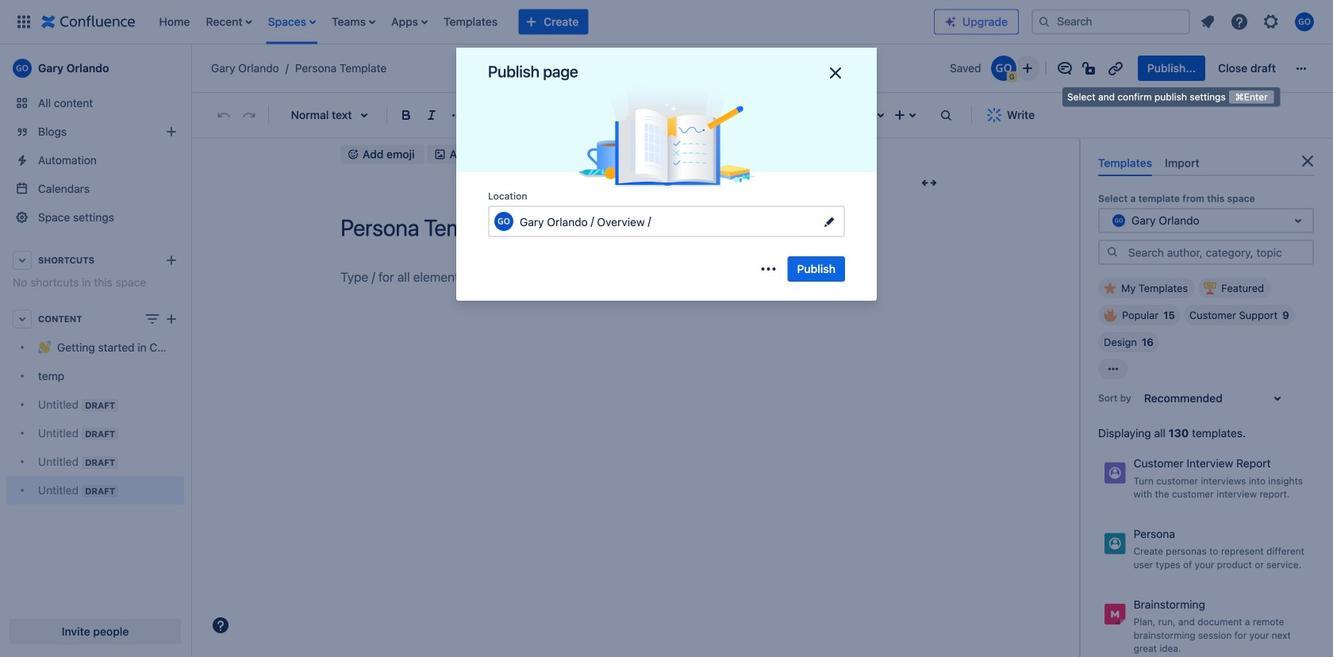 Task type: locate. For each thing, give the bounding box(es) containing it.
image icon image
[[434, 148, 447, 161]]

italic ⌘i image
[[422, 106, 441, 125]]

search icon image
[[1107, 246, 1119, 259]]

tree
[[6, 333, 184, 505]]

list formating group
[[587, 102, 688, 128]]

1 list item from the left
[[201, 0, 257, 44]]

confluence image
[[41, 12, 135, 31], [41, 12, 135, 31]]

global element
[[10, 0, 934, 44]]

list item
[[201, 0, 257, 44], [327, 0, 380, 44]]

Give this page a title text field
[[341, 215, 944, 241]]

edit page location image
[[820, 212, 839, 231]]

tree inside space element
[[6, 333, 184, 505]]

tab list
[[1092, 150, 1321, 176]]

table size image
[[872, 106, 891, 125]]

1 horizontal spatial list item
[[327, 0, 380, 44]]

group
[[1138, 56, 1286, 81]]

space element
[[0, 44, 191, 657]]

banner
[[0, 0, 1334, 44]]

action item [] image
[[705, 106, 724, 125]]

0 horizontal spatial list
[[151, 0, 934, 44]]

None search field
[[1032, 9, 1191, 35]]

text formatting group
[[394, 102, 470, 128]]

list
[[151, 0, 934, 44], [1194, 8, 1324, 36]]

premium image
[[945, 15, 957, 28]]

0 horizontal spatial list item
[[201, 0, 257, 44]]

1 horizontal spatial list
[[1194, 8, 1324, 36]]



Task type: describe. For each thing, give the bounding box(es) containing it.
indent tab image
[[666, 106, 685, 125]]

copy link image
[[1107, 59, 1126, 78]]

numbered list ⌘⇧7 image
[[615, 106, 634, 125]]

open image
[[1289, 211, 1308, 230]]

close templates and import image
[[1299, 152, 1318, 171]]

link ⌘k image
[[730, 106, 749, 125]]

make page full-width image
[[920, 173, 939, 192]]

2 list item from the left
[[327, 0, 380, 44]]

Main content area, start typing to enter text. text field
[[341, 266, 944, 288]]

bold ⌘b image
[[397, 106, 416, 125]]

close publish modal image
[[826, 64, 846, 83]]

Search field
[[1032, 9, 1191, 35]]

create a blog image
[[162, 122, 181, 141]]

search image
[[1038, 15, 1051, 28]]

Search author, category, topic field
[[1124, 242, 1313, 264]]

settings icon image
[[1262, 12, 1281, 31]]



Task type: vqa. For each thing, say whether or not it's contained in the screenshot.
Settings Icon at the right top of the page
yes



